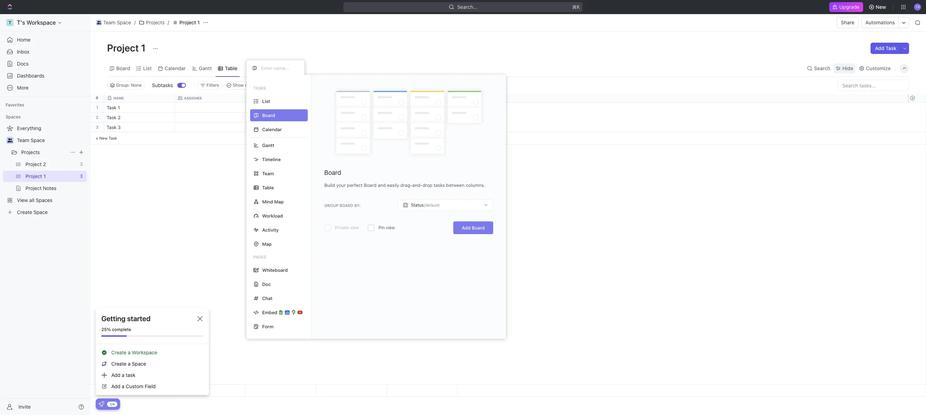 Task type: describe. For each thing, give the bounding box(es) containing it.
pin
[[379, 226, 385, 231]]

upgrade link
[[830, 2, 863, 12]]

Search tasks... text field
[[838, 80, 909, 91]]

spaces
[[6, 115, 21, 120]]

create for create a workspace
[[111, 350, 127, 356]]

whiteboard
[[262, 268, 288, 273]]

and
[[378, 183, 386, 188]]

private view
[[335, 226, 359, 231]]

share button
[[837, 17, 859, 28]]

set priority element for 1
[[386, 103, 397, 114]]

build your perfect board and easily drag-and-drop tasks between columns.
[[324, 183, 485, 188]]

tasks
[[253, 86, 266, 90]]

subtasks button
[[149, 80, 178, 91]]

a for workspace
[[128, 350, 131, 356]]

embed
[[262, 310, 277, 316]]

2 / from the left
[[168, 19, 169, 25]]

2 for 1
[[96, 115, 98, 120]]

0 vertical spatial team
[[103, 19, 116, 25]]

0 vertical spatial calendar
[[165, 65, 186, 71]]

workload
[[262, 213, 283, 219]]

drag-
[[401, 183, 413, 188]]

customize
[[866, 65, 891, 71]]

by:
[[354, 203, 361, 208]]

activity
[[262, 227, 279, 233]]

group
[[324, 203, 339, 208]]

custom
[[126, 384, 143, 390]]

1 horizontal spatial table
[[262, 185, 274, 191]]

perfect
[[347, 183, 363, 188]]

docs
[[17, 61, 29, 67]]

inbox
[[17, 49, 29, 55]]

favorites
[[6, 102, 24, 108]]

new button
[[866, 1, 891, 13]]

0 horizontal spatial project 1
[[107, 42, 148, 54]]

press space to select this row. row containing 3
[[90, 123, 104, 133]]

closed
[[245, 83, 259, 88]]

private
[[335, 226, 349, 231]]

a for space
[[128, 362, 131, 368]]

group board by:
[[324, 203, 361, 208]]

dashboards
[[17, 73, 44, 79]]

row group containing 1 2 3
[[90, 103, 104, 145]]

automations
[[866, 19, 895, 25]]

add a task
[[111, 373, 135, 379]]

add for add board
[[462, 226, 471, 231]]

task inside "row group"
[[107, 125, 117, 130]]

press space to select this row. row containing ‎task 1
[[104, 103, 458, 114]]

getting started
[[101, 315, 151, 323]]

board
[[340, 203, 353, 208]]

(default)
[[424, 203, 440, 208]]

started
[[127, 315, 151, 323]]

tasks
[[434, 183, 445, 188]]

do for 3
[[256, 125, 262, 130]]

1 vertical spatial calendar
[[262, 127, 282, 132]]

1 vertical spatial team space link
[[17, 135, 86, 146]]

to do for ‎task 1
[[250, 106, 262, 110]]

1/4
[[110, 403, 115, 407]]

1 horizontal spatial projects link
[[137, 18, 166, 27]]

gantt link
[[197, 63, 212, 73]]

board link
[[115, 63, 130, 73]]

press space to select this row. row containing task 3
[[104, 123, 458, 134]]

to for task 3
[[250, 125, 255, 130]]

set priority element for 2
[[386, 113, 397, 124]]

create a space
[[111, 362, 146, 368]]

docs link
[[3, 58, 87, 70]]

25% complete
[[101, 328, 131, 333]]

form
[[262, 324, 274, 330]]

subtasks
[[152, 82, 173, 88]]

share
[[841, 19, 855, 25]]

pages
[[253, 255, 266, 260]]

⌘k
[[572, 4, 580, 10]]

invite
[[18, 405, 31, 411]]

pin view
[[379, 226, 395, 231]]

doc
[[262, 282, 271, 288]]

1 horizontal spatial 3
[[118, 125, 121, 130]]

2 for ‎task
[[118, 115, 121, 121]]

press space to select this row. row containing 2
[[90, 113, 104, 123]]

‎task 2
[[107, 115, 121, 121]]

1 horizontal spatial team space
[[103, 19, 131, 25]]

do for 2
[[256, 116, 262, 120]]

columns.
[[466, 183, 485, 188]]

0 horizontal spatial list
[[143, 65, 152, 71]]

a for custom
[[122, 384, 124, 390]]

show closed
[[233, 83, 259, 88]]

create a workspace
[[111, 350, 157, 356]]

timeline
[[262, 157, 281, 162]]

‎task for ‎task 1
[[107, 105, 117, 111]]

to do for task 3
[[250, 125, 262, 130]]

1 horizontal spatial gantt
[[262, 143, 274, 148]]

getting
[[101, 315, 126, 323]]

1 inside 1 2 3
[[96, 105, 98, 110]]

onboarding checklist button element
[[99, 402, 104, 408]]

do for 1
[[256, 106, 262, 110]]

add task
[[875, 45, 897, 51]]

0 vertical spatial space
[[117, 19, 131, 25]]

list link
[[142, 63, 152, 73]]

view for pin view
[[386, 226, 395, 231]]

dashboards link
[[3, 70, 87, 82]]

view button
[[246, 63, 269, 73]]

task for add task
[[886, 45, 897, 51]]

hide button
[[834, 63, 856, 73]]

2 vertical spatial team
[[262, 171, 274, 177]]

board inside board "link"
[[116, 65, 130, 71]]

‎task 1
[[107, 105, 120, 111]]

build
[[324, 183, 335, 188]]

easily
[[387, 183, 399, 188]]

project inside project 1 link
[[179, 19, 196, 25]]

add board
[[462, 226, 485, 231]]

create for create a space
[[111, 362, 127, 368]]

projects inside tree
[[21, 150, 40, 156]]



Task type: vqa. For each thing, say whether or not it's contained in the screenshot.
the Greg Robinson's Workspace, , Element
no



Task type: locate. For each thing, give the bounding box(es) containing it.
2 up 'task 3'
[[118, 115, 121, 121]]

row
[[104, 94, 458, 103]]

calendar up timeline
[[262, 127, 282, 132]]

0 vertical spatial do
[[256, 106, 262, 110]]

1 horizontal spatial view
[[386, 226, 395, 231]]

0 horizontal spatial project
[[107, 42, 139, 54]]

1 view from the left
[[350, 226, 359, 231]]

1 vertical spatial project 1
[[107, 42, 148, 54]]

show
[[233, 83, 244, 88]]

inbox link
[[3, 46, 87, 58]]

sidebar navigation
[[0, 14, 90, 416]]

2 vertical spatial do
[[256, 125, 262, 130]]

2 do from the top
[[256, 116, 262, 120]]

mind
[[262, 199, 273, 205]]

new for new task
[[99, 136, 108, 141]]

Enter name... field
[[260, 65, 299, 71]]

press space to select this row. row
[[90, 103, 104, 113], [104, 103, 458, 114], [90, 113, 104, 123], [104, 113, 458, 124], [90, 123, 104, 133], [104, 123, 458, 134], [104, 386, 458, 398]]

0 horizontal spatial team space
[[17, 137, 45, 143]]

1 vertical spatial space
[[31, 137, 45, 143]]

drop
[[423, 183, 433, 188]]

team space right user group image
[[103, 19, 131, 25]]

favorites button
[[3, 101, 27, 110]]

project 1 inside project 1 link
[[179, 19, 200, 25]]

between
[[446, 183, 465, 188]]

2 set priority element from the top
[[386, 113, 397, 124]]

0 horizontal spatial projects link
[[21, 147, 67, 158]]

1 horizontal spatial team
[[103, 19, 116, 25]]

upgrade
[[840, 4, 860, 10]]

team down timeline
[[262, 171, 274, 177]]

task 3
[[107, 125, 121, 130]]

grid
[[90, 94, 926, 398]]

2 inside 1 2 3
[[96, 115, 98, 120]]

1 vertical spatial to do
[[250, 116, 262, 120]]

chat
[[262, 296, 273, 302]]

1 vertical spatial projects link
[[21, 147, 67, 158]]

1 to from the top
[[250, 106, 255, 110]]

2 horizontal spatial space
[[132, 362, 146, 368]]

gantt up timeline
[[262, 143, 274, 148]]

space inside tree
[[31, 137, 45, 143]]

2 vertical spatial task
[[109, 136, 117, 141]]

2 create from the top
[[111, 362, 127, 368]]

add for add a task
[[111, 373, 120, 379]]

0 horizontal spatial 3
[[96, 125, 98, 130]]

list up subtasks button
[[143, 65, 152, 71]]

1 horizontal spatial project 1
[[179, 19, 200, 25]]

3 row group from the left
[[908, 103, 926, 145]]

team right user group image
[[103, 19, 116, 25]]

task
[[126, 373, 135, 379]]

1 vertical spatial do
[[256, 116, 262, 120]]

0 vertical spatial ‎task
[[107, 105, 117, 111]]

your
[[336, 183, 346, 188]]

0 vertical spatial team space
[[103, 19, 131, 25]]

2 vertical spatial to
[[250, 125, 255, 130]]

1 vertical spatial map
[[262, 242, 272, 247]]

set priority element
[[386, 103, 397, 114], [386, 113, 397, 124], [386, 123, 397, 134]]

0 horizontal spatial projects
[[21, 150, 40, 156]]

to do cell for ‎task 2
[[246, 113, 316, 122]]

0 horizontal spatial gantt
[[199, 65, 212, 71]]

task up customize
[[886, 45, 897, 51]]

25%
[[101, 328, 111, 333]]

workspace
[[132, 350, 157, 356]]

create up add a task
[[111, 362, 127, 368]]

calendar
[[165, 65, 186, 71], [262, 127, 282, 132]]

‎task for ‎task 2
[[107, 115, 117, 121]]

close image
[[198, 317, 203, 322]]

1 vertical spatial set priority image
[[386, 123, 397, 134]]

home link
[[3, 34, 87, 46]]

tree containing team space
[[3, 123, 87, 218]]

/
[[134, 19, 136, 25], [168, 19, 169, 25]]

2 row group from the left
[[104, 103, 458, 145]]

new
[[876, 4, 886, 10], [99, 136, 108, 141]]

2 set priority image from the top
[[386, 123, 397, 134]]

status (default)
[[411, 203, 440, 208]]

and-
[[412, 183, 423, 188]]

3 down ‎task 2
[[118, 125, 121, 130]]

team inside tree
[[17, 137, 29, 143]]

0 horizontal spatial team
[[17, 137, 29, 143]]

add inside button
[[875, 45, 885, 51]]

1 do from the top
[[256, 106, 262, 110]]

set priority image for 3
[[386, 123, 397, 134]]

0 vertical spatial to
[[250, 106, 255, 110]]

team space
[[103, 19, 131, 25], [17, 137, 45, 143]]

0 vertical spatial to do
[[250, 106, 262, 110]]

2
[[118, 115, 121, 121], [96, 115, 98, 120]]

project 1
[[179, 19, 200, 25], [107, 42, 148, 54]]

1 vertical spatial task
[[107, 125, 117, 130]]

0 horizontal spatial table
[[225, 65, 237, 71]]

3 set priority element from the top
[[386, 123, 397, 134]]

tree
[[3, 123, 87, 218]]

3 to from the top
[[250, 125, 255, 130]]

2 ‎task from the top
[[107, 115, 117, 121]]

to for ‎task 1
[[250, 106, 255, 110]]

‎task down ‎task 1
[[107, 115, 117, 121]]

1 horizontal spatial 2
[[118, 115, 121, 121]]

2 to do cell from the top
[[246, 113, 316, 122]]

‎task
[[107, 105, 117, 111], [107, 115, 117, 121]]

row group
[[90, 103, 104, 145], [104, 103, 458, 145], [908, 103, 926, 145]]

1 horizontal spatial project
[[179, 19, 196, 25]]

0 horizontal spatial view
[[350, 226, 359, 231]]

add task button
[[871, 43, 901, 54]]

1 vertical spatial new
[[99, 136, 108, 141]]

add a custom field
[[111, 384, 156, 390]]

0 vertical spatial team space link
[[94, 18, 133, 27]]

1 vertical spatial create
[[111, 362, 127, 368]]

project 1 link
[[171, 18, 201, 27]]

projects link inside tree
[[21, 147, 67, 158]]

view right pin
[[386, 226, 395, 231]]

0 horizontal spatial map
[[262, 242, 272, 247]]

2 to from the top
[[250, 116, 255, 120]]

3 left 'task 3'
[[96, 125, 98, 130]]

team space link
[[94, 18, 133, 27], [17, 135, 86, 146]]

new up automations
[[876, 4, 886, 10]]

1 vertical spatial to do cell
[[246, 113, 316, 122]]

do
[[256, 106, 262, 110], [256, 116, 262, 120], [256, 125, 262, 130]]

2 left ‎task 2
[[96, 115, 98, 120]]

to do cell for ‎task 1
[[246, 103, 316, 112]]

1 to do cell from the top
[[246, 103, 316, 112]]

team space inside tree
[[17, 137, 45, 143]]

1 vertical spatial project
[[107, 42, 139, 54]]

1 create from the top
[[111, 350, 127, 356]]

view for private view
[[350, 226, 359, 231]]

1 horizontal spatial space
[[117, 19, 131, 25]]

view
[[256, 65, 267, 71]]

0 vertical spatial set priority image
[[386, 103, 397, 114]]

1 to do from the top
[[250, 106, 262, 110]]

0 horizontal spatial new
[[99, 136, 108, 141]]

search
[[814, 65, 831, 71]]

1 horizontal spatial team space link
[[94, 18, 133, 27]]

new for new
[[876, 4, 886, 10]]

gantt left table link
[[199, 65, 212, 71]]

1 vertical spatial list
[[262, 98, 270, 104]]

team
[[103, 19, 116, 25], [17, 137, 29, 143], [262, 171, 274, 177]]

0 horizontal spatial space
[[31, 137, 45, 143]]

set priority image for 1
[[386, 103, 397, 114]]

0 vertical spatial table
[[225, 65, 237, 71]]

0 horizontal spatial calendar
[[165, 65, 186, 71]]

view
[[350, 226, 359, 231], [386, 226, 395, 231]]

to do for ‎task 2
[[250, 116, 262, 120]]

complete
[[112, 328, 131, 333]]

table up mind on the top left of page
[[262, 185, 274, 191]]

1 horizontal spatial map
[[274, 199, 284, 205]]

task down 'task 3'
[[109, 136, 117, 141]]

map
[[274, 199, 284, 205], [262, 242, 272, 247]]

board
[[116, 65, 130, 71], [324, 169, 341, 177], [364, 183, 377, 188], [472, 226, 485, 231]]

0 vertical spatial project 1
[[179, 19, 200, 25]]

2 horizontal spatial team
[[262, 171, 274, 177]]

show closed button
[[224, 81, 262, 90]]

1 vertical spatial team space
[[17, 137, 45, 143]]

mind map
[[262, 199, 284, 205]]

task inside button
[[886, 45, 897, 51]]

2 vertical spatial space
[[132, 362, 146, 368]]

search button
[[805, 63, 833, 73]]

1 horizontal spatial /
[[168, 19, 169, 25]]

0 vertical spatial project
[[179, 19, 196, 25]]

grid containing ‎task 1
[[90, 94, 926, 398]]

#
[[96, 95, 98, 101]]

add for add a custom field
[[111, 384, 120, 390]]

a down add a task
[[122, 384, 124, 390]]

status
[[411, 203, 424, 208]]

press space to select this row. row containing 1
[[90, 103, 104, 113]]

calendar link
[[163, 63, 186, 73]]

table
[[225, 65, 237, 71], [262, 185, 274, 191]]

to for ‎task 2
[[250, 116, 255, 120]]

set priority image
[[386, 113, 397, 124]]

space down create a workspace
[[132, 362, 146, 368]]

table link
[[224, 63, 237, 73]]

onboarding checklist button image
[[99, 402, 104, 408]]

to do
[[250, 106, 262, 110], [250, 116, 262, 120], [250, 125, 262, 130]]

a up task
[[128, 362, 131, 368]]

0 vertical spatial list
[[143, 65, 152, 71]]

map right mind on the top left of page
[[274, 199, 284, 205]]

new task
[[99, 136, 117, 141]]

set priority element for 3
[[386, 123, 397, 134]]

task for new task
[[109, 136, 117, 141]]

user group image
[[97, 21, 101, 24]]

calendar up subtasks button
[[165, 65, 186, 71]]

1 / from the left
[[134, 19, 136, 25]]

1 set priority element from the top
[[386, 103, 397, 114]]

tree inside "sidebar" navigation
[[3, 123, 87, 218]]

team space right user group icon
[[17, 137, 45, 143]]

a up create a space
[[128, 350, 131, 356]]

0 vertical spatial projects link
[[137, 18, 166, 27]]

customize button
[[857, 63, 893, 73]]

search...
[[457, 4, 477, 10]]

3 to do from the top
[[250, 125, 262, 130]]

create up create a space
[[111, 350, 127, 356]]

map down activity
[[262, 242, 272, 247]]

task down ‎task 2
[[107, 125, 117, 130]]

list down tasks
[[262, 98, 270, 104]]

table up show
[[225, 65, 237, 71]]

0 vertical spatial gantt
[[199, 65, 212, 71]]

user group image
[[7, 139, 13, 143]]

2 to do from the top
[[250, 116, 262, 120]]

1 set priority image from the top
[[386, 103, 397, 114]]

2 vertical spatial to do cell
[[246, 123, 316, 132]]

to do cell
[[246, 103, 316, 112], [246, 113, 316, 122], [246, 123, 316, 132]]

a for task
[[122, 373, 124, 379]]

list
[[143, 65, 152, 71], [262, 98, 270, 104]]

0 horizontal spatial /
[[134, 19, 136, 25]]

1 vertical spatial team
[[17, 137, 29, 143]]

to do cell for task 3
[[246, 123, 316, 132]]

2 vertical spatial to do
[[250, 125, 262, 130]]

press space to select this row. row containing ‎task 2
[[104, 113, 458, 124]]

1 horizontal spatial calendar
[[262, 127, 282, 132]]

1 row group from the left
[[90, 103, 104, 145]]

a
[[128, 350, 131, 356], [128, 362, 131, 368], [122, 373, 124, 379], [122, 384, 124, 390]]

projects
[[146, 19, 165, 25], [21, 150, 40, 156]]

0 vertical spatial task
[[886, 45, 897, 51]]

1 vertical spatial to
[[250, 116, 255, 120]]

space right user group icon
[[31, 137, 45, 143]]

1 horizontal spatial list
[[262, 98, 270, 104]]

space right user group image
[[117, 19, 131, 25]]

1 vertical spatial ‎task
[[107, 115, 117, 121]]

0 vertical spatial new
[[876, 4, 886, 10]]

1 horizontal spatial new
[[876, 4, 886, 10]]

1
[[197, 19, 200, 25], [141, 42, 146, 54], [118, 105, 120, 111], [96, 105, 98, 110]]

0 vertical spatial map
[[274, 199, 284, 205]]

hide
[[843, 65, 853, 71]]

a left task
[[122, 373, 124, 379]]

view button
[[246, 60, 269, 77]]

3 do from the top
[[256, 125, 262, 130]]

automations button
[[862, 17, 899, 28]]

set priority image
[[386, 103, 397, 114], [386, 123, 397, 134]]

team right user group icon
[[17, 137, 29, 143]]

add for add task
[[875, 45, 885, 51]]

1 horizontal spatial projects
[[146, 19, 165, 25]]

cell
[[175, 103, 246, 112], [316, 103, 387, 112], [175, 113, 246, 122], [316, 113, 387, 122], [175, 123, 246, 132], [316, 123, 387, 132]]

home
[[17, 37, 30, 43]]

new down 'task 3'
[[99, 136, 108, 141]]

0 vertical spatial to do cell
[[246, 103, 316, 112]]

new inside new button
[[876, 4, 886, 10]]

1 vertical spatial projects
[[21, 150, 40, 156]]

row inside grid
[[104, 94, 458, 103]]

0 horizontal spatial team space link
[[17, 135, 86, 146]]

0 vertical spatial projects
[[146, 19, 165, 25]]

3 to do cell from the top
[[246, 123, 316, 132]]

view right private
[[350, 226, 359, 231]]

1 2 3
[[96, 105, 98, 130]]

2 view from the left
[[386, 226, 395, 231]]

field
[[145, 384, 156, 390]]

row group containing ‎task 1
[[104, 103, 458, 145]]

0 vertical spatial create
[[111, 350, 127, 356]]

‎task up ‎task 2
[[107, 105, 117, 111]]

1 vertical spatial gantt
[[262, 143, 274, 148]]

1 ‎task from the top
[[107, 105, 117, 111]]

1 vertical spatial table
[[262, 185, 274, 191]]

0 horizontal spatial 2
[[96, 115, 98, 120]]



